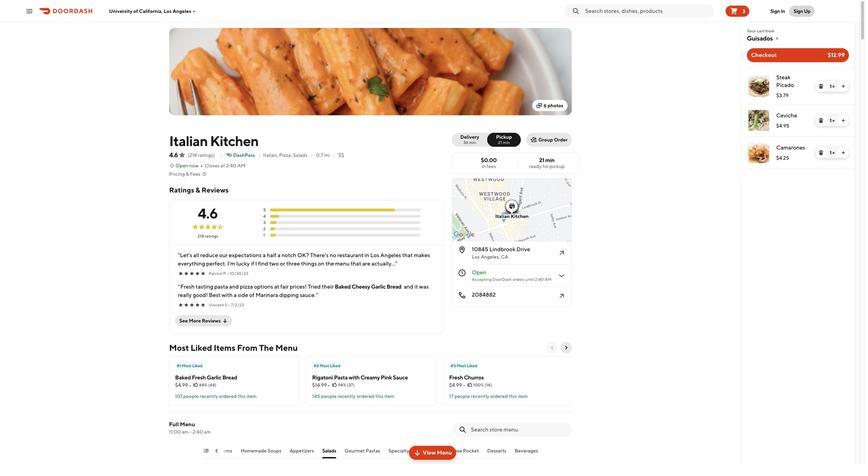 Task type: locate. For each thing, give the bounding box(es) containing it.
remove item from cart image right camarones
[[818, 150, 824, 156]]

1 add one to cart image from the top
[[841, 84, 846, 89]]

0 horizontal spatial am
[[237, 163, 246, 168]]

& for ratings
[[196, 186, 200, 194]]

218 ratings
[[198, 234, 218, 239]]

0 vertical spatial 4.6
[[169, 151, 178, 159]]

0 horizontal spatial fresh
[[192, 374, 206, 381]]

salads left gourmet
[[322, 448, 336, 454]]

1 vertical spatial 4.6
[[198, 205, 218, 222]]

1 vertical spatial los
[[472, 254, 480, 260]]

1 horizontal spatial ordered
[[357, 394, 374, 399]]

$4.99 up the 17
[[449, 382, 462, 388]]

× for ceviche
[[833, 118, 835, 123]]

find restaurant in google maps image
[[558, 249, 566, 257]]

people right the 17
[[455, 394, 470, 399]]

21 min ready for pickup
[[529, 157, 565, 169]]

1 horizontal spatial bread
[[387, 284, 402, 290]]

17 people recently ordered this item
[[449, 394, 528, 399]]

" inside "baked cheesy garlic bread ""
[[316, 292, 318, 299]]

None radio
[[487, 133, 521, 147]]

0 horizontal spatial am
[[182, 429, 189, 435]]

am
[[182, 429, 189, 435], [204, 429, 211, 435]]

list
[[741, 68, 855, 169]]

| up at
[[220, 152, 222, 158]]

powered by google image
[[454, 231, 475, 238]]

min inside pickup 21 min
[[503, 140, 510, 145]]

0 horizontal spatial menu
[[180, 421, 195, 428]]

closes
[[205, 163, 220, 168]]

steak picado
[[776, 74, 794, 88]]

0 horizontal spatial bread
[[222, 374, 237, 381]]

| left italian,
[[259, 152, 260, 158]]

1 vertical spatial 21
[[539, 157, 544, 164]]

pricing & fees
[[169, 171, 200, 177]]

3 | from the left
[[311, 152, 313, 158]]

rigatoni
[[312, 374, 333, 381]]

expand store hours image
[[558, 209, 566, 218], [558, 272, 566, 280]]

baked down #1
[[175, 374, 191, 381]]

0 horizontal spatial 2:40
[[193, 429, 203, 435]]

ordered for creamy
[[357, 394, 374, 399]]

bread right cheesy
[[387, 284, 402, 290]]

add one to cart image right remove item from cart image at the right top of page
[[841, 84, 846, 89]]

menu for view menu
[[437, 450, 452, 456]]

sign up link
[[789, 5, 815, 17]]

people right 145
[[321, 394, 337, 399]]

2 horizontal spatial menu
[[437, 450, 452, 456]]

item for creamy
[[385, 394, 394, 399]]

0 vertical spatial 1 ×
[[830, 84, 835, 89]]

1 horizontal spatial salads
[[322, 448, 336, 454]]

los inside 10845 lindbrook drive los angeles, ca
[[472, 254, 480, 260]]

sign left in
[[771, 8, 780, 14]]

1 vertical spatial expand store hours image
[[558, 272, 566, 280]]

most right #3
[[457, 363, 466, 368]]

1 vertical spatial menu
[[180, 421, 195, 428]]

2 recently from the left
[[338, 394, 356, 399]]

2 this from the left
[[375, 394, 384, 399]]

liked inside most liked items from the menu heading
[[191, 343, 212, 353]]

desserts
[[487, 448, 507, 454]]

1 expand store hours image from the top
[[558, 209, 566, 218]]

2 ordered from the left
[[357, 394, 374, 399]]

cart
[[757, 28, 765, 34]]

1 for steak picado
[[830, 84, 832, 89]]

$4.99 for baked
[[175, 382, 188, 388]]

0 vertical spatial items
[[214, 343, 235, 353]]

baked inside "baked cheesy garlic bread ""
[[335, 284, 351, 290]]

bread up '101 people recently ordered this item'
[[222, 374, 237, 381]]

1 horizontal spatial $4.99
[[449, 382, 462, 388]]

california,
[[139, 8, 163, 14]]

0 vertical spatial los
[[164, 8, 172, 14]]

am down dashpass
[[237, 163, 246, 168]]

2 vertical spatial menu
[[437, 450, 452, 456]]

(218 ratings)
[[188, 152, 215, 158]]

menu inside heading
[[275, 343, 298, 353]]

bread
[[387, 284, 402, 290], [222, 374, 237, 381]]

2 horizontal spatial recently
[[471, 394, 489, 399]]

0 horizontal spatial recently
[[200, 394, 218, 399]]

italian
[[169, 133, 208, 149], [495, 214, 510, 219], [495, 214, 510, 219], [495, 214, 510, 219], [495, 214, 510, 219], [495, 214, 510, 219], [495, 214, 510, 219], [495, 214, 510, 219], [495, 214, 510, 219], [495, 214, 510, 219], [495, 214, 510, 219], [495, 214, 510, 219], [495, 214, 510, 219], [495, 214, 510, 219], [495, 214, 510, 219], [495, 214, 510, 219], [495, 214, 510, 219], [495, 214, 510, 219], [495, 214, 510, 219], [495, 214, 510, 219], [495, 214, 510, 219], [495, 214, 510, 219], [495, 214, 510, 219], [431, 448, 444, 454]]

sign left 'up'
[[794, 8, 803, 14]]

steak
[[776, 74, 791, 81]]

0 horizontal spatial &
[[186, 171, 189, 177]]

items left from at the left
[[214, 343, 235, 353]]

fresh churros
[[449, 374, 484, 381]]

open up accepting on the bottom of the page
[[472, 269, 486, 276]]

84% (44)
[[199, 382, 216, 388]]

0 horizontal spatial salads
[[293, 152, 307, 158]]

remove item from cart image for camarones
[[818, 150, 824, 156]]

•
[[201, 163, 203, 168], [227, 271, 229, 276], [228, 302, 230, 308], [189, 382, 191, 388], [328, 382, 330, 388], [463, 382, 465, 388]]

$4.99 •
[[175, 382, 191, 388], [449, 382, 465, 388]]

0 horizontal spatial los
[[164, 8, 172, 14]]

most
[[169, 343, 189, 353], [182, 363, 191, 368], [320, 363, 329, 368], [457, 363, 466, 368]]

• closes at 2:40 am
[[201, 163, 246, 168]]

0 vertical spatial add one to cart image
[[841, 84, 846, 89]]

2 horizontal spatial people
[[455, 394, 470, 399]]

2 horizontal spatial this
[[509, 394, 517, 399]]

pizza,
[[279, 152, 292, 158]]

0 horizontal spatial min
[[469, 140, 476, 145]]

now
[[189, 163, 199, 168]]

people right 101
[[183, 394, 199, 399]]

1 horizontal spatial sign
[[794, 8, 803, 14]]

this for creamy
[[375, 394, 384, 399]]

0 vertical spatial am
[[237, 163, 246, 168]]

churros
[[464, 374, 484, 381]]

recently down 84% (44)
[[200, 394, 218, 399]]

1 | from the left
[[220, 152, 222, 158]]

1 vertical spatial open
[[472, 269, 486, 276]]

4.6 up 218 ratings
[[198, 205, 218, 222]]

ordered for bread
[[219, 394, 237, 399]]

1 horizontal spatial 21
[[539, 157, 544, 164]]

0 vertical spatial reviews
[[202, 186, 229, 194]]

0 horizontal spatial $4.99
[[175, 382, 188, 388]]

2 $4.99 • from the left
[[449, 382, 465, 388]]

item for bread
[[247, 394, 257, 399]]

1 $4.99 • from the left
[[175, 382, 191, 388]]

2 horizontal spatial 2:40
[[535, 277, 544, 282]]

recently
[[200, 394, 218, 399], [338, 394, 356, 399], [471, 394, 489, 399]]

am right the -
[[204, 429, 211, 435]]

delivery 36 min
[[460, 134, 479, 145]]

$4.99 up 101
[[175, 382, 188, 388]]

most up #1
[[169, 343, 189, 353]]

add one to cart image
[[841, 84, 846, 89], [841, 150, 846, 156]]

17
[[449, 394, 454, 399]]

3 1 × from the top
[[830, 150, 835, 156]]

1 vertical spatial remove item from cart image
[[818, 150, 824, 156]]

218
[[198, 234, 204, 239]]

• right the s
[[228, 302, 230, 308]]

items right scroll menu navigation left image
[[220, 448, 232, 454]]

fresh down #3
[[449, 374, 463, 381]]

min inside delivery 36 min
[[469, 140, 476, 145]]

ordered down (14)
[[490, 394, 508, 399]]

view menu
[[423, 450, 452, 456]]

× for steak picado
[[833, 84, 835, 89]]

0 horizontal spatial this
[[238, 394, 246, 399]]

0 vertical spatial open
[[175, 163, 188, 168]]

1 recently from the left
[[200, 394, 218, 399]]

2084882
[[472, 292, 496, 298]]

0 vertical spatial menu
[[275, 343, 298, 353]]

expand store hours image inside button
[[558, 209, 566, 218]]

1 remove item from cart image from the top
[[818, 118, 824, 123]]

ordered down baked fresh garlic bread
[[219, 394, 237, 399]]

None radio
[[452, 133, 492, 147]]

0 vertical spatial 2:40
[[226, 163, 236, 168]]

1 horizontal spatial item
[[385, 394, 394, 399]]

1 vertical spatial bread
[[222, 374, 237, 381]]

11:00
[[169, 429, 181, 435]]

kitchen
[[210, 133, 259, 149], [511, 214, 529, 219], [511, 214, 529, 219], [511, 214, 529, 219], [511, 214, 529, 219], [511, 214, 529, 219], [511, 214, 529, 219], [511, 214, 529, 219], [511, 214, 529, 219], [511, 214, 529, 219], [511, 214, 529, 219], [511, 214, 529, 219], [511, 214, 529, 219], [511, 214, 529, 219], [511, 214, 529, 219], [511, 214, 529, 219], [511, 214, 529, 219], [511, 214, 529, 219], [511, 214, 529, 219], [511, 214, 529, 219], [511, 214, 529, 219], [511, 214, 529, 219], [511, 214, 529, 219]]

4.6
[[169, 151, 178, 159], [198, 205, 218, 222]]

0 vertical spatial 3
[[743, 8, 745, 14]]

most for baked fresh garlic bread
[[182, 363, 191, 368]]

0 vertical spatial ×
[[833, 84, 835, 89]]

liked up baked fresh garlic bread
[[192, 363, 202, 368]]

3 button
[[726, 5, 750, 17]]

1 vertical spatial &
[[196, 186, 200, 194]]

1 vertical spatial ×
[[833, 118, 835, 123]]

open inside the open accepting doordash orders until 2:40 am
[[472, 269, 486, 276]]

patrick p • 10/30/23
[[209, 271, 248, 276]]

remove item from cart image
[[818, 118, 824, 123], [818, 150, 824, 156]]

1 vertical spatial add one to cart image
[[841, 150, 846, 156]]

2 horizontal spatial min
[[545, 157, 555, 164]]

italian,
[[263, 152, 278, 158]]

liked up pasta
[[330, 363, 340, 368]]

2:40 for open
[[535, 277, 544, 282]]

most right #2
[[320, 363, 329, 368]]

1 horizontal spatial garlic
[[371, 284, 386, 290]]

previous button of carousel image
[[550, 345, 555, 351]]

2
[[263, 226, 266, 231]]

2 add one to cart image from the top
[[841, 150, 846, 156]]

1 vertical spatial baked
[[175, 374, 191, 381]]

open for open now
[[175, 163, 188, 168]]

most for rigatoni pasta with creamy pink sauce
[[320, 363, 329, 368]]

pizza
[[410, 448, 422, 454]]

&
[[186, 171, 189, 177], [196, 186, 200, 194]]

1 horizontal spatial baked
[[335, 284, 351, 290]]

1 1 × from the top
[[830, 84, 835, 89]]

1 horizontal spatial min
[[503, 140, 510, 145]]

3 × from the top
[[833, 150, 835, 156]]

baked left cheesy
[[335, 284, 351, 290]]

menu inside full menu 11:00 am - 2:40 am
[[180, 421, 195, 428]]

los left angeles on the top of page
[[164, 8, 172, 14]]

#2
[[314, 363, 319, 368]]

los for lindbrook
[[472, 254, 480, 260]]

2 vertical spatial 2:40
[[193, 429, 203, 435]]

0 horizontal spatial 4.6
[[169, 151, 178, 159]]

3 people from the left
[[455, 394, 470, 399]]

• down fresh churros
[[463, 382, 465, 388]]

& down fees
[[196, 186, 200, 194]]

most liked items from the menu heading
[[169, 342, 298, 353]]

0 vertical spatial 21
[[498, 140, 502, 145]]

2:40 right the -
[[193, 429, 203, 435]]

& inside button
[[186, 171, 189, 177]]

1 × from the top
[[833, 84, 835, 89]]

reviews right more
[[202, 318, 221, 324]]

• right p
[[227, 271, 229, 276]]

#1 most liked
[[177, 363, 202, 368]]

guisados link
[[747, 34, 849, 43]]

2 sign from the left
[[794, 8, 803, 14]]

with
[[349, 374, 360, 381]]

garlic right cheesy
[[371, 284, 386, 290]]

0 horizontal spatial open
[[175, 163, 188, 168]]

am left the -
[[182, 429, 189, 435]]

1 vertical spatial am
[[545, 277, 552, 282]]

am right until at the right
[[545, 277, 552, 282]]

sauce
[[393, 374, 408, 381]]

patrick
[[209, 271, 222, 276]]

1 horizontal spatial recently
[[338, 394, 356, 399]]

garlic for cheesy
[[371, 284, 386, 290]]

2 remove item from cart image from the top
[[818, 150, 824, 156]]

liked up #1 most liked on the bottom left of the page
[[191, 343, 212, 353]]

salads
[[293, 152, 307, 158], [322, 448, 336, 454]]

Store search: begin typing to search for stores available on DoorDash text field
[[585, 7, 712, 15]]

2 horizontal spatial ordered
[[490, 394, 508, 399]]

add one to cart image for steak picado
[[841, 84, 846, 89]]

gourmet pastas button
[[345, 447, 380, 459]]

2 fresh from the left
[[449, 374, 463, 381]]

94%
[[338, 382, 346, 388]]

1 vertical spatial 3
[[263, 220, 266, 225]]

2:40 inside the open accepting doordash orders until 2:40 am
[[535, 277, 544, 282]]

2:40 right at
[[226, 163, 236, 168]]

cheese
[[445, 448, 462, 454]]

1 vertical spatial reviews
[[202, 318, 221, 324]]

gourmet pastas
[[345, 448, 380, 454]]

liked up churros
[[467, 363, 477, 368]]

1 $4.99 from the left
[[175, 382, 188, 388]]

$4.99 • for baked
[[175, 382, 191, 388]]

min inside 21 min ready for pickup
[[545, 157, 555, 164]]

min for pickup
[[503, 140, 510, 145]]

accepting
[[472, 277, 492, 282]]

people
[[183, 394, 199, 399], [321, 394, 337, 399], [455, 394, 470, 399]]

dashpass
[[233, 152, 255, 158]]

0 horizontal spatial ordered
[[219, 394, 237, 399]]

$4.99 • down fresh churros
[[449, 382, 465, 388]]

steak picado image
[[748, 76, 769, 97]]

recently down 94% (37)
[[338, 394, 356, 399]]

& left fees
[[186, 171, 189, 177]]

$4.99 • for fresh
[[449, 382, 465, 388]]

2 horizontal spatial item
[[518, 394, 528, 399]]

garlic for fresh
[[207, 374, 221, 381]]

| left 0.7
[[311, 152, 313, 158]]

7/2/23
[[231, 302, 244, 308]]

open up pricing & fees
[[175, 163, 188, 168]]

ceviche image
[[748, 110, 769, 131]]

1 am from the left
[[182, 429, 189, 435]]

sign
[[771, 8, 780, 14], [794, 8, 803, 14]]

2 vertical spatial 1 ×
[[830, 150, 835, 156]]

1 people from the left
[[183, 394, 199, 399]]

sign for sign up
[[794, 8, 803, 14]]

reviews down closes
[[202, 186, 229, 194]]

21 inside 21 min ready for pickup
[[539, 157, 544, 164]]

for
[[543, 164, 549, 169]]

0 vertical spatial garlic
[[371, 284, 386, 290]]

1 horizontal spatial menu
[[275, 343, 298, 353]]

bread inside "baked cheesy garlic bread ""
[[387, 284, 402, 290]]

specialty
[[389, 448, 409, 454]]

most right #1
[[182, 363, 191, 368]]

2 vertical spatial ×
[[833, 150, 835, 156]]

fresh
[[192, 374, 206, 381], [449, 374, 463, 381]]

6
[[544, 103, 547, 108]]

garlic
[[371, 284, 386, 290], [207, 374, 221, 381]]

italian cheese pocket button
[[431, 447, 479, 459]]

| right mi
[[333, 152, 335, 158]]

1 horizontal spatial fresh
[[449, 374, 463, 381]]

1 vertical spatial garlic
[[207, 374, 221, 381]]

0 horizontal spatial people
[[183, 394, 199, 399]]

1 horizontal spatial los
[[472, 254, 480, 260]]

1 ordered from the left
[[219, 394, 237, 399]]

2 expand store hours image from the top
[[558, 272, 566, 280]]

0 vertical spatial salads
[[293, 152, 307, 158]]

italian kitchen
[[169, 133, 259, 149], [495, 214, 529, 219], [495, 214, 529, 219], [495, 214, 529, 219], [495, 214, 529, 219], [495, 214, 529, 219], [495, 214, 529, 219], [495, 214, 529, 219], [495, 214, 529, 219], [495, 214, 529, 219], [495, 214, 529, 219], [495, 214, 529, 219], [495, 214, 529, 219], [495, 214, 529, 219], [495, 214, 529, 219], [495, 214, 529, 219], [495, 214, 529, 219], [495, 214, 529, 219], [495, 214, 529, 219], [495, 214, 529, 219], [495, 214, 529, 219], [495, 214, 529, 219], [495, 214, 529, 219]]

$4.99 • up 101
[[175, 382, 191, 388]]

2:40 inside full menu 11:00 am - 2:40 am
[[193, 429, 203, 435]]

×
[[833, 84, 835, 89], [833, 118, 835, 123], [833, 150, 835, 156]]

1 vertical spatial 2:40
[[535, 277, 544, 282]]

fresh up 84% on the left bottom of page
[[192, 374, 206, 381]]

3 this from the left
[[509, 394, 517, 399]]

los down 10845
[[472, 254, 480, 260]]

1 this from the left
[[238, 394, 246, 399]]

0 vertical spatial baked
[[335, 284, 351, 290]]

1 horizontal spatial 2:40
[[226, 163, 236, 168]]

1 item from the left
[[247, 394, 257, 399]]

menu for full menu 11:00 am - 2:40 am
[[180, 421, 195, 428]]

ordered down creamy
[[357, 394, 374, 399]]

36
[[463, 140, 468, 145]]

min
[[469, 140, 476, 145], [503, 140, 510, 145], [545, 157, 555, 164]]

"
[[178, 252, 180, 259], [395, 260, 397, 267], [178, 284, 180, 290], [316, 292, 318, 299]]

0 horizontal spatial baked
[[175, 374, 191, 381]]

remove item from cart image
[[818, 84, 824, 89]]

1 horizontal spatial &
[[196, 186, 200, 194]]

2 1 × from the top
[[830, 118, 835, 123]]

2 people from the left
[[321, 394, 337, 399]]

recently down 100%
[[471, 394, 489, 399]]

1 horizontal spatial $4.99 •
[[449, 382, 465, 388]]

1 horizontal spatial this
[[375, 394, 384, 399]]

0 horizontal spatial 3
[[263, 220, 266, 225]]

0 horizontal spatial garlic
[[207, 374, 221, 381]]

menu
[[275, 343, 298, 353], [180, 421, 195, 428], [437, 450, 452, 456]]

0 horizontal spatial 21
[[498, 140, 502, 145]]

1 horizontal spatial 3
[[743, 8, 745, 14]]

2:40 right until at the right
[[535, 277, 544, 282]]

0 horizontal spatial sign
[[771, 8, 780, 14]]

reviews inside button
[[202, 318, 221, 324]]

garlic up (44)
[[207, 374, 221, 381]]

liked for rigatoni
[[330, 363, 340, 368]]

0 vertical spatial remove item from cart image
[[818, 118, 824, 123]]

pickup
[[496, 134, 512, 140]]

0 horizontal spatial item
[[247, 394, 257, 399]]

most for fresh churros
[[457, 363, 466, 368]]

0 horizontal spatial $4.99 •
[[175, 382, 191, 388]]

4.6 up 'open now'
[[169, 151, 178, 159]]

10/30/23
[[230, 271, 248, 276]]

gourmet
[[345, 448, 365, 454]]

1 for camarones
[[830, 150, 832, 156]]

2 × from the top
[[833, 118, 835, 123]]

3 inside "button"
[[743, 8, 745, 14]]

add one to cart image for camarones
[[841, 150, 846, 156]]

fees
[[487, 164, 496, 169]]

1 sign from the left
[[771, 8, 780, 14]]

94% (37)
[[338, 382, 355, 388]]

1 vertical spatial items
[[220, 448, 232, 454]]

2 $4.99 from the left
[[449, 382, 462, 388]]

1 horizontal spatial people
[[321, 394, 337, 399]]

2 item from the left
[[385, 394, 394, 399]]

add one to cart image down add one to cart icon
[[841, 150, 846, 156]]

1 horizontal spatial am
[[204, 429, 211, 435]]

1 fresh from the left
[[192, 374, 206, 381]]

remove item from cart image left add one to cart icon
[[818, 118, 824, 123]]

1 horizontal spatial open
[[472, 269, 486, 276]]

menu inside button
[[437, 450, 452, 456]]

salads right pizza,
[[293, 152, 307, 158]]

add one to cart image
[[841, 118, 846, 123]]

0 vertical spatial bread
[[387, 284, 402, 290]]

garlic inside "baked cheesy garlic bread ""
[[371, 284, 386, 290]]

0 vertical spatial expand store hours image
[[558, 209, 566, 218]]

1 vertical spatial 1 ×
[[830, 118, 835, 123]]

popular
[[202, 448, 219, 454]]

1 horizontal spatial am
[[545, 277, 552, 282]]

0 vertical spatial &
[[186, 171, 189, 177]]

reviews for see more reviews
[[202, 318, 221, 324]]

reviews for ratings & reviews
[[202, 186, 229, 194]]



Task type: vqa. For each thing, say whether or not it's contained in the screenshot.
first the "am"
yes



Task type: describe. For each thing, give the bounding box(es) containing it.
university of california, los angeles button
[[109, 8, 197, 14]]

baked for cheesy
[[335, 284, 351, 290]]

3 ordered from the left
[[490, 394, 508, 399]]

checkout
[[751, 52, 777, 58]]

angeles
[[173, 8, 191, 14]]

picado
[[776, 82, 794, 88]]

#2 most liked
[[314, 363, 340, 368]]

1 horizontal spatial 4.6
[[198, 205, 218, 222]]

view
[[423, 450, 436, 456]]

#3
[[451, 363, 456, 368]]

people for rigatoni
[[321, 394, 337, 399]]

rigatoni pasta with creamy pink sauce
[[312, 374, 408, 381]]

1 × for camarones
[[830, 150, 835, 156]]

$0.00
[[481, 157, 497, 164]]

• left 84% on the left bottom of page
[[189, 382, 191, 388]]

4 | from the left
[[333, 152, 335, 158]]

1 × for steak picado
[[830, 84, 835, 89]]

sign in link
[[766, 4, 789, 18]]

bread for baked cheesy garlic bread "
[[387, 284, 402, 290]]

remove item from cart image for ceviche
[[818, 118, 824, 123]]

liked for fresh
[[467, 363, 477, 368]]

full menu 11:00 am - 2:40 am
[[169, 421, 211, 435]]

am inside the open accepting doordash orders until 2:40 am
[[545, 277, 552, 282]]

pickup
[[550, 164, 565, 169]]

see
[[179, 318, 188, 324]]

Item Search search field
[[471, 426, 566, 434]]

100%
[[473, 382, 484, 388]]

• right $14.99
[[328, 382, 330, 388]]

(218
[[188, 152, 197, 158]]

creamy
[[361, 374, 380, 381]]

baked fresh garlic bread
[[175, 374, 237, 381]]

appetizers button
[[290, 447, 314, 459]]

camarones image
[[748, 142, 769, 163]]

1 × for ceviche
[[830, 118, 835, 123]]

bread for baked fresh garlic bread
[[222, 374, 237, 381]]

2:40 for full menu
[[193, 429, 203, 435]]

liked for baked
[[192, 363, 202, 368]]

open menu image
[[25, 7, 34, 15]]

& for pricing
[[186, 171, 189, 177]]

italian kitchen image
[[169, 28, 572, 115]]

ratings
[[169, 186, 194, 194]]

3 item from the left
[[518, 394, 528, 399]]

mi
[[324, 152, 330, 158]]

italian inside button
[[431, 448, 444, 454]]

101 people recently ordered this item
[[175, 394, 257, 399]]

none radio containing delivery
[[452, 133, 492, 147]]

× for camarones
[[833, 150, 835, 156]]

angeles,
[[481, 254, 500, 260]]

doordash
[[493, 277, 512, 282]]

italian, pizza, salads | 0.7 mi | $$
[[263, 152, 344, 158]]

min for delivery
[[469, 140, 476, 145]]

appetizers
[[290, 448, 314, 454]]

none radio containing pickup
[[487, 133, 521, 147]]

dashpass |
[[233, 152, 260, 158]]

cheesy
[[352, 284, 370, 290]]

ca
[[501, 254, 508, 260]]

specialty pizza button
[[389, 447, 422, 459]]

10845
[[472, 246, 488, 253]]

open for open accepting doordash orders until 2:40 am
[[472, 269, 486, 276]]

delivery
[[460, 134, 479, 140]]

people for baked
[[183, 394, 199, 399]]

100% (14)
[[473, 382, 492, 388]]

group order button
[[527, 133, 572, 147]]

#3 most liked
[[451, 363, 477, 368]]

$4.25
[[776, 155, 789, 161]]

recently for garlic
[[200, 394, 218, 399]]

drive
[[517, 246, 530, 253]]

homemade
[[241, 448, 267, 454]]

1 vertical spatial salads
[[322, 448, 336, 454]]

items inside button
[[220, 448, 232, 454]]

4
[[263, 214, 266, 219]]

view menu button
[[409, 446, 456, 460]]

sign for sign in
[[771, 8, 780, 14]]

los for of
[[164, 8, 172, 14]]

homemade soups
[[241, 448, 282, 454]]

popular items
[[202, 448, 232, 454]]

people for fresh
[[455, 394, 470, 399]]

popular items button
[[202, 447, 232, 459]]

101
[[175, 394, 182, 399]]

group order
[[538, 137, 568, 143]]

most liked items from the menu
[[169, 343, 298, 353]]

$14.99 •
[[312, 382, 330, 388]]

pricing & fees button
[[169, 171, 207, 178]]

recently for with
[[338, 394, 356, 399]]

soups
[[268, 448, 282, 454]]

the
[[259, 343, 274, 353]]

map region
[[415, 107, 594, 286]]

this for bread
[[238, 394, 246, 399]]

vincent s • 7/2/23
[[209, 302, 244, 308]]

$4.95
[[776, 123, 789, 129]]

from
[[765, 28, 775, 34]]

expand store hours button
[[454, 202, 570, 225]]

university of california, los angeles
[[109, 8, 191, 14]]

s
[[225, 302, 227, 308]]

21 inside pickup 21 min
[[498, 140, 502, 145]]

scroll menu navigation left image
[[214, 448, 220, 454]]

145 people recently ordered this item
[[312, 394, 394, 399]]

ceviche
[[776, 112, 797, 119]]

next button of carousel image
[[564, 345, 569, 351]]

items inside heading
[[214, 343, 235, 353]]

your cart from
[[747, 28, 775, 34]]

more
[[189, 318, 201, 324]]

full
[[169, 421, 179, 428]]

pocket
[[463, 448, 479, 454]]

orders
[[513, 277, 525, 282]]

pickup 21 min
[[496, 134, 512, 145]]

call restaurant image
[[558, 292, 566, 300]]

10845 lindbrook drive los angeles, ca
[[472, 246, 530, 260]]

fees
[[190, 171, 200, 177]]

desserts button
[[487, 447, 507, 459]]

photos
[[548, 103, 564, 108]]

• right now on the left top
[[201, 163, 203, 168]]

in
[[482, 164, 486, 169]]

sign up
[[794, 8, 811, 14]]

beverages
[[515, 448, 538, 454]]

$4.99 for fresh
[[449, 382, 462, 388]]

list containing steak picado
[[741, 68, 855, 169]]

$3.79
[[776, 93, 789, 98]]

lindbrook
[[489, 246, 516, 253]]

homemade soups button
[[241, 447, 282, 459]]

3 recently from the left
[[471, 394, 489, 399]]

baked for fresh
[[175, 374, 191, 381]]

from
[[237, 343, 257, 353]]

most inside heading
[[169, 343, 189, 353]]

1 for ceviche
[[830, 118, 832, 123]]

2 am from the left
[[204, 429, 211, 435]]

see more reviews button
[[175, 315, 232, 327]]

2 | from the left
[[259, 152, 260, 158]]

order methods option group
[[452, 133, 521, 147]]

camarones
[[776, 144, 805, 151]]

(37)
[[347, 382, 355, 388]]



